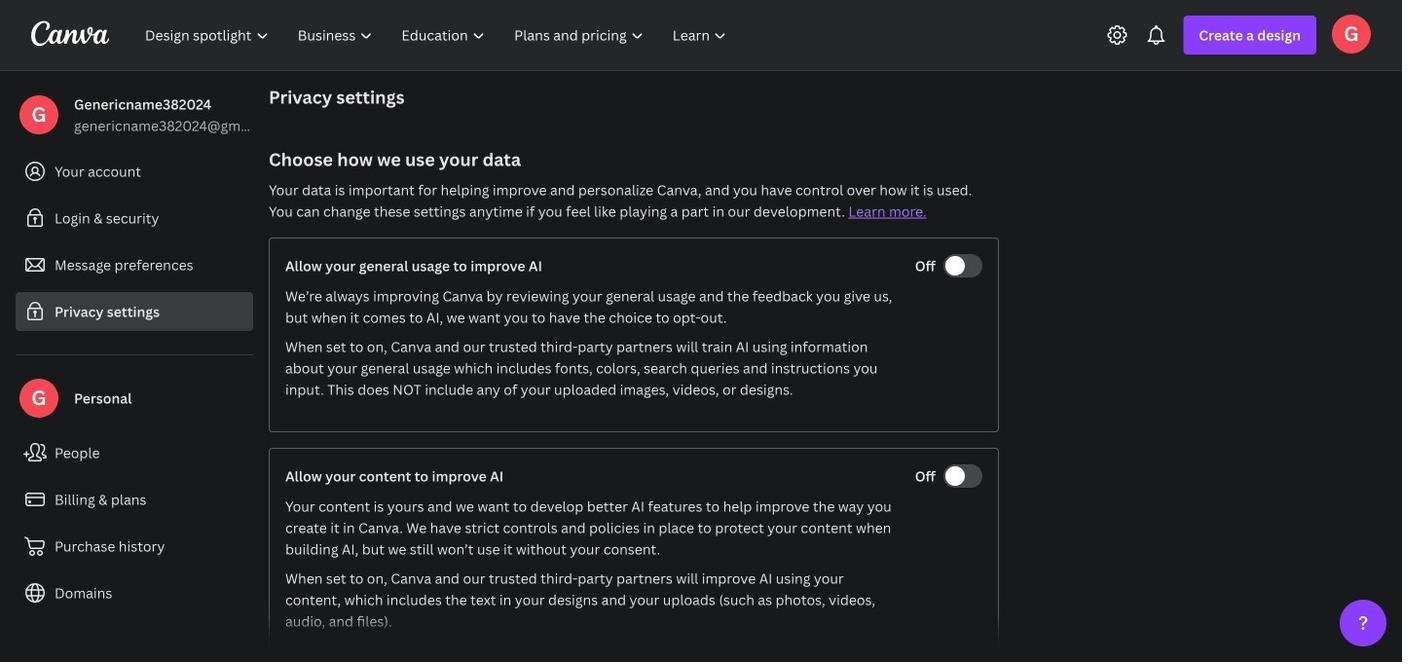 Task type: describe. For each thing, give the bounding box(es) containing it.
1 genericname382024 element from the top
[[19, 95, 58, 134]]

top level navigation element
[[132, 16, 744, 55]]



Task type: locate. For each thing, give the bounding box(es) containing it.
0 vertical spatial genericname382024 element
[[19, 95, 58, 134]]

1 vertical spatial genericname382024 element
[[19, 379, 58, 418]]

genericname382024 element
[[19, 95, 58, 134], [19, 379, 58, 418]]

2 genericname382024 element from the top
[[19, 379, 58, 418]]

genericname382024 image
[[19, 95, 58, 134]]

genericname382024 image
[[1333, 14, 1372, 53], [1333, 14, 1372, 53], [19, 379, 58, 418]]



Task type: vqa. For each thing, say whether or not it's contained in the screenshot.
Genericname382024 icon
yes



